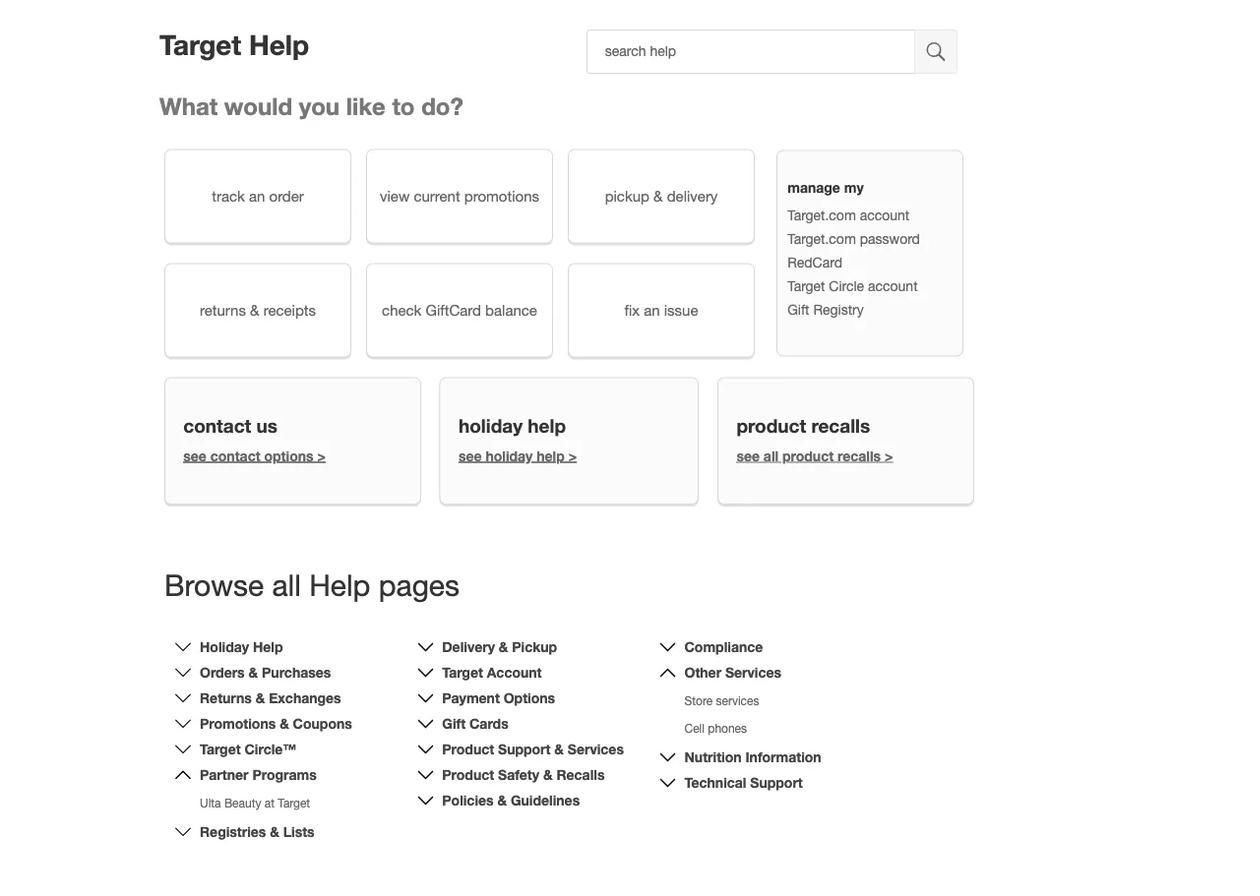 Task type: vqa. For each thing, say whether or not it's contained in the screenshot.
Target Circle™
yes



Task type: locate. For each thing, give the bounding box(es) containing it.
holiday
[[459, 415, 523, 437], [486, 448, 533, 464]]

gift registry link
[[787, 301, 864, 318]]

at
[[265, 797, 275, 810]]

1 horizontal spatial services
[[725, 665, 781, 681]]

2 > from the left
[[568, 448, 577, 464]]

holiday down holiday help
[[486, 448, 533, 464]]

nutrition information
[[684, 749, 821, 766]]

gift left registry
[[787, 301, 809, 318]]

0 horizontal spatial an
[[249, 187, 265, 205]]

help
[[249, 28, 309, 61], [309, 568, 370, 602], [253, 639, 283, 655]]

fix an issue
[[624, 302, 698, 319]]

target inside 'target.com account target.com password redcard target circle account gift registry'
[[787, 278, 825, 294]]

gift down payment
[[442, 716, 466, 732]]

see holiday help > link
[[459, 448, 577, 464]]

contact
[[183, 415, 251, 437], [210, 448, 260, 464]]

gift inside 'target.com account target.com password redcard target circle account gift registry'
[[787, 301, 809, 318]]

recalls up see all product recalls >
[[811, 415, 870, 437]]

2 target.com from the top
[[787, 231, 856, 247]]

payment options link
[[442, 690, 555, 706]]

& down orders & purchases link
[[256, 690, 265, 706]]

1 vertical spatial product
[[442, 767, 494, 783]]

1 vertical spatial gift
[[442, 716, 466, 732]]

& down safety
[[497, 793, 507, 809]]

product down the gift cards
[[442, 741, 494, 758]]

& up account
[[499, 639, 508, 655]]

product for product safety & recalls
[[442, 767, 494, 783]]

1 vertical spatial support
[[750, 775, 803, 791]]

1 vertical spatial services
[[568, 741, 624, 758]]

holiday up see holiday help > link
[[459, 415, 523, 437]]

manage my
[[787, 179, 864, 196]]

3 > from the left
[[885, 448, 893, 464]]

target help
[[159, 28, 309, 61]]

services up "recalls"
[[568, 741, 624, 758]]

& inside the pickup & delivery 'link'
[[654, 187, 663, 205]]

0 vertical spatial an
[[249, 187, 265, 205]]

contact up see contact options >
[[183, 415, 251, 437]]

> for help
[[568, 448, 577, 464]]

help left pages
[[309, 568, 370, 602]]

1 see from the left
[[183, 448, 207, 464]]

product for product support & services
[[442, 741, 494, 758]]

2 product from the top
[[442, 767, 494, 783]]

target.com
[[787, 207, 856, 223], [787, 231, 856, 247]]

ulta beauty at target
[[200, 797, 310, 810]]

1 horizontal spatial see
[[459, 448, 482, 464]]

recalls down the product recalls at top
[[837, 448, 881, 464]]

an right fix
[[644, 302, 660, 319]]

&
[[654, 187, 663, 205], [250, 302, 259, 319], [499, 639, 508, 655], [249, 665, 258, 681], [256, 690, 265, 706], [280, 716, 289, 732], [554, 741, 564, 758], [543, 767, 553, 783], [497, 793, 507, 809], [270, 824, 279, 840]]

target for target circle™
[[200, 741, 241, 758]]

& up "recalls"
[[554, 741, 564, 758]]

1 vertical spatial target.com
[[787, 231, 856, 247]]

0 vertical spatial help
[[249, 28, 309, 61]]

phones
[[708, 722, 747, 735]]

payment
[[442, 690, 500, 706]]

account right the circle
[[868, 278, 918, 294]]

check
[[382, 302, 422, 319]]

support down information
[[750, 775, 803, 791]]

& inside returns & receipts link
[[250, 302, 259, 319]]

would
[[224, 92, 292, 120]]

0 horizontal spatial support
[[498, 741, 551, 758]]

see all product recalls > link
[[736, 448, 893, 464]]

all
[[764, 448, 779, 464], [272, 568, 301, 602]]

0 vertical spatial account
[[860, 207, 910, 223]]

target up partner in the left bottom of the page
[[200, 741, 241, 758]]

3 see from the left
[[736, 448, 760, 464]]

2 vertical spatial help
[[253, 639, 283, 655]]

you
[[299, 92, 340, 120]]

target down delivery
[[442, 665, 483, 681]]

product support & services link
[[442, 741, 624, 758]]

technical
[[684, 775, 746, 791]]

fix an issue link
[[568, 263, 755, 358]]

1 vertical spatial help
[[537, 448, 565, 464]]

do?
[[421, 92, 463, 120]]

delivery
[[442, 639, 495, 655]]

holiday
[[200, 639, 249, 655]]

0 vertical spatial target.com
[[787, 207, 856, 223]]

cell
[[684, 722, 705, 735]]

programs
[[252, 767, 317, 783]]

an right 'track'
[[249, 187, 265, 205]]

2 horizontal spatial >
[[885, 448, 893, 464]]

view current promotions link
[[366, 149, 553, 243]]

circle
[[829, 278, 864, 294]]

& for receipts
[[250, 302, 259, 319]]

1 horizontal spatial >
[[568, 448, 577, 464]]

0 vertical spatial all
[[764, 448, 779, 464]]

target down redcard link
[[787, 278, 825, 294]]

pickup
[[605, 187, 649, 205]]

see contact options >
[[183, 448, 326, 464]]

all down the product recalls at top
[[764, 448, 779, 464]]

product
[[736, 415, 806, 437], [782, 448, 834, 464]]

current
[[414, 187, 460, 205]]

all for browse
[[272, 568, 301, 602]]

policies & guidelines link
[[442, 793, 580, 809]]

& up circle™
[[280, 716, 289, 732]]

issue
[[664, 302, 698, 319]]

delivery & pickup
[[442, 639, 557, 655]]

target circle™ link
[[200, 741, 297, 758]]

help down holiday help
[[537, 448, 565, 464]]

orders & purchases
[[200, 665, 331, 681]]

contact down contact us
[[210, 448, 260, 464]]

1 vertical spatial an
[[644, 302, 660, 319]]

fix
[[624, 302, 640, 319]]

None image field
[[916, 30, 958, 74]]

see for contact us
[[183, 448, 207, 464]]

& left lists
[[270, 824, 279, 840]]

& for coupons
[[280, 716, 289, 732]]

product down the product recalls at top
[[782, 448, 834, 464]]

target account link
[[442, 665, 542, 681]]

0 vertical spatial product
[[736, 415, 806, 437]]

1 vertical spatial product
[[782, 448, 834, 464]]

registries & lists link
[[200, 824, 315, 840]]

> for us
[[317, 448, 326, 464]]

& for lists
[[270, 824, 279, 840]]

store services
[[684, 694, 759, 708]]

cell phones
[[684, 722, 747, 735]]

1 product from the top
[[442, 741, 494, 758]]

2 horizontal spatial see
[[736, 448, 760, 464]]

0 vertical spatial support
[[498, 741, 551, 758]]

& right pickup
[[654, 187, 663, 205]]

see holiday help >
[[459, 448, 577, 464]]

help up see holiday help > link
[[528, 415, 566, 437]]

help
[[528, 415, 566, 437], [537, 448, 565, 464]]

information
[[745, 749, 821, 766]]

0 horizontal spatial all
[[272, 568, 301, 602]]

0 vertical spatial gift
[[787, 301, 809, 318]]

an inside "link"
[[249, 187, 265, 205]]

holiday help
[[200, 639, 283, 655]]

1 horizontal spatial all
[[764, 448, 779, 464]]

other
[[684, 665, 721, 681]]

balance
[[485, 302, 537, 319]]

product up see all product recalls >
[[736, 415, 806, 437]]

& right returns
[[250, 302, 259, 319]]

1 horizontal spatial gift
[[787, 301, 809, 318]]

2 see from the left
[[459, 448, 482, 464]]

target.com up redcard
[[787, 231, 856, 247]]

registry
[[813, 301, 864, 318]]

all right browse
[[272, 568, 301, 602]]

returns & receipts link
[[164, 263, 351, 358]]

0 vertical spatial recalls
[[811, 415, 870, 437]]

1 horizontal spatial support
[[750, 775, 803, 791]]

services up services
[[725, 665, 781, 681]]

services
[[716, 694, 759, 708]]

us
[[256, 415, 278, 437]]

0 horizontal spatial gift
[[442, 716, 466, 732]]

view
[[380, 187, 410, 205]]

holiday help link
[[200, 639, 283, 655]]

gift
[[787, 301, 809, 318], [442, 716, 466, 732]]

0 horizontal spatial services
[[568, 741, 624, 758]]

product
[[442, 741, 494, 758], [442, 767, 494, 783]]

0 horizontal spatial >
[[317, 448, 326, 464]]

an for track
[[249, 187, 265, 205]]

store services link
[[684, 694, 759, 708]]

1 > from the left
[[317, 448, 326, 464]]

see down holiday help
[[459, 448, 482, 464]]

see down contact us
[[183, 448, 207, 464]]

target circle™
[[200, 741, 297, 758]]

product up policies
[[442, 767, 494, 783]]

account
[[487, 665, 542, 681]]

help up orders & purchases
[[253, 639, 283, 655]]

help up the would
[[249, 28, 309, 61]]

browse all help pages
[[164, 568, 460, 602]]

target
[[159, 28, 241, 61], [787, 278, 825, 294], [442, 665, 483, 681], [200, 741, 241, 758], [278, 797, 310, 810]]

target up 'what'
[[159, 28, 241, 61]]

account up password
[[860, 207, 910, 223]]

circle™
[[245, 741, 297, 758]]

purchases
[[262, 665, 331, 681]]

see contact options > link
[[183, 448, 326, 464]]

ulta beauty at target link
[[200, 797, 310, 810]]

& for guidelines
[[497, 793, 507, 809]]

help for target help
[[249, 28, 309, 61]]

cards
[[469, 716, 508, 732]]

0 vertical spatial product
[[442, 741, 494, 758]]

support for technical
[[750, 775, 803, 791]]

support up the product safety & recalls link on the bottom left of page
[[498, 741, 551, 758]]

1 vertical spatial all
[[272, 568, 301, 602]]

target.com down manage my
[[787, 207, 856, 223]]

1 horizontal spatial an
[[644, 302, 660, 319]]

0 horizontal spatial see
[[183, 448, 207, 464]]

services
[[725, 665, 781, 681], [568, 741, 624, 758]]

returns & exchanges link
[[200, 690, 341, 706]]

view current promotions
[[380, 187, 539, 205]]

& down holiday help
[[249, 665, 258, 681]]

delivery
[[667, 187, 718, 205]]

nutrition information link
[[684, 749, 821, 766]]

see down the product recalls at top
[[736, 448, 760, 464]]



Task type: describe. For each thing, give the bounding box(es) containing it.
redcard
[[787, 254, 842, 270]]

an for fix
[[644, 302, 660, 319]]

options
[[264, 448, 313, 464]]

what
[[159, 92, 218, 120]]

0 vertical spatial services
[[725, 665, 781, 681]]

0 vertical spatial holiday
[[459, 415, 523, 437]]

target.com account target.com password redcard target circle account gift registry
[[787, 207, 920, 318]]

exchanges
[[269, 690, 341, 706]]

promotions
[[464, 187, 539, 205]]

promotions
[[200, 716, 276, 732]]

browse
[[164, 568, 264, 602]]

target for target account
[[442, 665, 483, 681]]

search help text field
[[586, 30, 916, 74]]

options
[[504, 690, 555, 706]]

check giftcard balance
[[382, 302, 537, 319]]

see for holiday help
[[459, 448, 482, 464]]

ulta
[[200, 797, 221, 810]]

gift cards
[[442, 716, 508, 732]]

store
[[684, 694, 713, 708]]

contact us
[[183, 415, 278, 437]]

& for purchases
[[249, 665, 258, 681]]

1 vertical spatial account
[[868, 278, 918, 294]]

0 vertical spatial help
[[528, 415, 566, 437]]

product safety & recalls link
[[442, 767, 605, 783]]

& for exchanges
[[256, 690, 265, 706]]

what would you like to do?
[[159, 92, 463, 120]]

1 vertical spatial recalls
[[837, 448, 881, 464]]

my
[[844, 179, 864, 196]]

& for pickup
[[499, 639, 508, 655]]

receipts
[[263, 302, 316, 319]]

returns & receipts
[[200, 302, 316, 319]]

1 vertical spatial holiday
[[486, 448, 533, 464]]

returns
[[200, 690, 252, 706]]

other services link
[[684, 665, 781, 681]]

support for product
[[498, 741, 551, 758]]

1 vertical spatial help
[[309, 568, 370, 602]]

lists
[[283, 824, 315, 840]]

product safety & recalls
[[442, 767, 605, 783]]

pickup & delivery
[[605, 187, 718, 205]]

1 vertical spatial contact
[[210, 448, 260, 464]]

beauty
[[224, 797, 261, 810]]

guidelines
[[511, 793, 580, 809]]

registries & lists
[[200, 824, 315, 840]]

safety
[[498, 767, 539, 783]]

pickup
[[512, 639, 557, 655]]

target account
[[442, 665, 542, 681]]

technical support
[[684, 775, 803, 791]]

delivery & pickup link
[[442, 639, 557, 655]]

& up guidelines
[[543, 767, 553, 783]]

orders & purchases link
[[200, 665, 331, 681]]

recalls
[[556, 767, 605, 783]]

other services
[[684, 665, 781, 681]]

holiday help
[[459, 415, 566, 437]]

compliance link
[[684, 639, 763, 655]]

orders
[[200, 665, 245, 681]]

password
[[860, 231, 920, 247]]

see all product recalls >
[[736, 448, 893, 464]]

compliance
[[684, 639, 763, 655]]

target.com account link
[[787, 207, 910, 223]]

partner
[[200, 767, 249, 783]]

check giftcard balance link
[[366, 263, 553, 358]]

to
[[392, 92, 415, 120]]

target.com password link
[[787, 231, 920, 247]]

policies & guidelines
[[442, 793, 580, 809]]

partner programs
[[200, 767, 317, 783]]

manage
[[787, 179, 840, 196]]

promotions & coupons link
[[200, 716, 352, 732]]

1 target.com from the top
[[787, 207, 856, 223]]

target right at
[[278, 797, 310, 810]]

track an order
[[212, 187, 304, 205]]

technical support link
[[684, 775, 803, 791]]

all for see
[[764, 448, 779, 464]]

like
[[346, 92, 385, 120]]

pages
[[379, 568, 460, 602]]

partner programs link
[[200, 767, 317, 783]]

payment options
[[442, 690, 555, 706]]

help for holiday help
[[253, 639, 283, 655]]

product support & services
[[442, 741, 624, 758]]

target circle account link
[[787, 278, 918, 294]]

policies
[[442, 793, 494, 809]]

coupons
[[293, 716, 352, 732]]

0 vertical spatial contact
[[183, 415, 251, 437]]

pickup & delivery link
[[568, 149, 755, 243]]

giftcard
[[426, 302, 481, 319]]

gift cards link
[[442, 716, 508, 732]]

& for delivery
[[654, 187, 663, 205]]

product recalls
[[736, 415, 870, 437]]

target for target help
[[159, 28, 241, 61]]

track
[[212, 187, 245, 205]]

nutrition
[[684, 749, 742, 766]]



